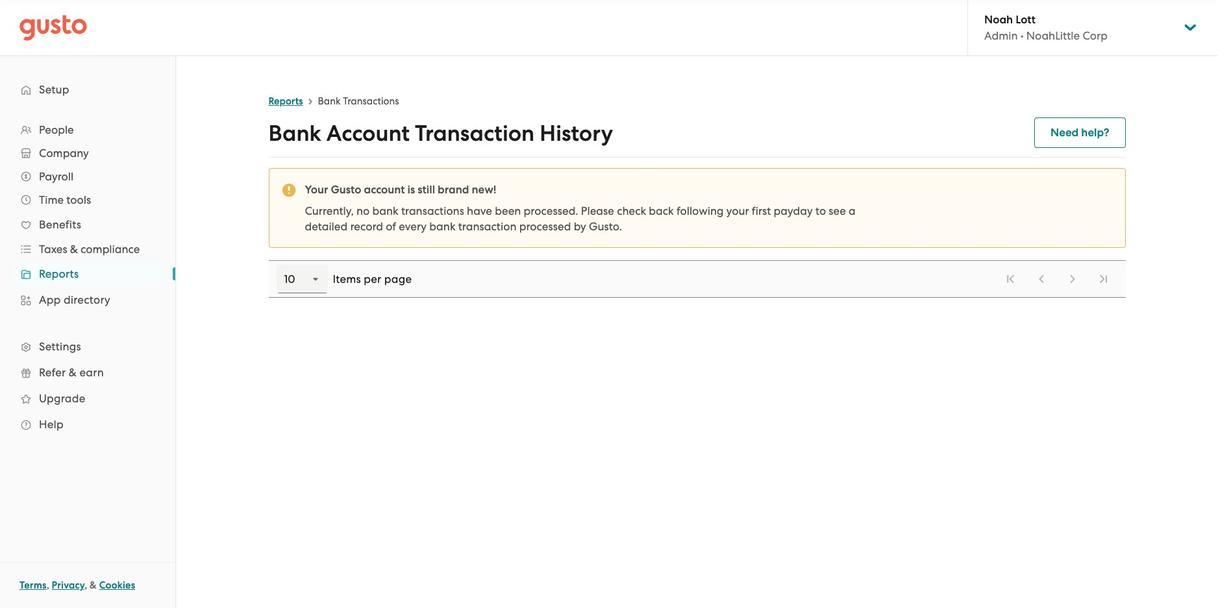 Task type: describe. For each thing, give the bounding box(es) containing it.
settings
[[39, 340, 81, 353]]

taxes & compliance button
[[13, 238, 162, 261]]

home image
[[19, 15, 87, 41]]

refer
[[39, 366, 66, 379]]

first
[[752, 205, 771, 218]]

noahlittle
[[1027, 29, 1080, 42]]

transaction
[[415, 120, 535, 147]]

app
[[39, 294, 61, 306]]

detailed
[[305, 220, 348, 233]]

noah lott admin • noahlittle corp
[[984, 13, 1108, 42]]

please
[[581, 205, 614, 218]]

need help? button
[[1034, 118, 1126, 148]]

benefits
[[39, 218, 81, 231]]

account
[[364, 183, 405, 197]]

of
[[386, 220, 396, 233]]

people button
[[13, 118, 162, 142]]

is
[[407, 183, 415, 197]]

& for compliance
[[70, 243, 78, 256]]

gusto navigation element
[[0, 56, 175, 458]]

every
[[399, 220, 427, 233]]

items per page
[[333, 273, 412, 286]]

gusto.
[[589, 220, 622, 233]]

company button
[[13, 142, 162, 165]]

following
[[677, 205, 724, 218]]

record
[[350, 220, 383, 233]]

page
[[384, 273, 412, 286]]

cookies
[[99, 580, 135, 592]]

currently, no bank transactions have been processed. please check back following your first payday to see a detailed record of every bank transaction processed by gusto.
[[305, 205, 856, 233]]

your gusto account is still brand new!
[[305, 183, 496, 197]]

need help?
[[1051, 126, 1109, 140]]

taxes & compliance
[[39, 243, 140, 256]]

payroll button
[[13, 165, 162, 188]]

help
[[39, 418, 64, 431]]

compliance
[[81, 243, 140, 256]]

setup link
[[13, 78, 162, 101]]

help?
[[1081, 126, 1109, 140]]

1 horizontal spatial reports link
[[269, 95, 303, 107]]

privacy
[[52, 580, 85, 592]]

currently,
[[305, 205, 354, 218]]

back
[[649, 205, 674, 218]]

corp
[[1083, 29, 1108, 42]]

to
[[816, 205, 826, 218]]

company
[[39, 147, 89, 160]]

benefits link
[[13, 213, 162, 236]]

still
[[418, 183, 435, 197]]

0 vertical spatial bank
[[372, 205, 399, 218]]

2 , from the left
[[85, 580, 87, 592]]

your
[[305, 183, 328, 197]]

by
[[574, 220, 586, 233]]

0 vertical spatial reports
[[269, 95, 303, 107]]

terms link
[[19, 580, 47, 592]]

refer & earn
[[39, 366, 104, 379]]

help link
[[13, 413, 162, 436]]

bank for bank account transaction history
[[269, 120, 321, 147]]

check
[[617, 205, 646, 218]]

payday
[[774, 205, 813, 218]]

upgrade
[[39, 392, 85, 405]]



Task type: vqa. For each thing, say whether or not it's contained in the screenshot.
Disabled corresponding to 2-step verification for all admins
no



Task type: locate. For each thing, give the bounding box(es) containing it.
app directory
[[39, 294, 110, 306]]

setup
[[39, 83, 69, 96]]

& left the "earn"
[[69, 366, 77, 379]]

list for bank transaction pagination controls element
[[996, 265, 1118, 294]]

0 vertical spatial &
[[70, 243, 78, 256]]

list
[[0, 118, 175, 438], [996, 265, 1118, 294]]

tools
[[66, 194, 91, 206]]

1 horizontal spatial bank
[[429, 220, 456, 233]]

1 vertical spatial reports
[[39, 268, 79, 281]]

1 vertical spatial reports link
[[13, 262, 162, 286]]

0 horizontal spatial reports
[[39, 268, 79, 281]]

list for gusto navigation element
[[0, 118, 175, 438]]

reports link
[[269, 95, 303, 107], [13, 262, 162, 286]]

transactions
[[343, 95, 399, 107]]

settings link
[[13, 335, 162, 358]]

time tools button
[[13, 188, 162, 212]]

& inside dropdown button
[[70, 243, 78, 256]]

& for earn
[[69, 366, 77, 379]]

2 vertical spatial &
[[90, 580, 97, 592]]

bank account transaction history
[[269, 120, 613, 147]]

list inside bank transaction pagination controls element
[[996, 265, 1118, 294]]

been
[[495, 205, 521, 218]]

account
[[326, 120, 410, 147]]

your gusto account is still brand new! alert
[[269, 168, 1126, 248]]

1 vertical spatial &
[[69, 366, 77, 379]]

1 vertical spatial bank
[[429, 220, 456, 233]]

bank left transactions
[[318, 95, 341, 107]]

payroll
[[39, 170, 74, 183]]

bank transactions
[[318, 95, 399, 107]]

bank transaction pagination controls element
[[269, 260, 1126, 298]]

&
[[70, 243, 78, 256], [69, 366, 77, 379], [90, 580, 97, 592]]

1 horizontal spatial reports
[[269, 95, 303, 107]]

brand
[[438, 183, 469, 197]]

bank up your on the left top of the page
[[269, 120, 321, 147]]

app directory link
[[13, 288, 162, 312]]

directory
[[64, 294, 110, 306]]

your
[[726, 205, 749, 218]]

& right taxes
[[70, 243, 78, 256]]

admin
[[984, 29, 1018, 42]]

bank up of
[[372, 205, 399, 218]]

processed
[[519, 220, 571, 233]]

people
[[39, 123, 74, 136]]

a
[[849, 205, 856, 218]]

& left cookies
[[90, 580, 97, 592]]

0 horizontal spatial bank
[[372, 205, 399, 218]]

1 horizontal spatial list
[[996, 265, 1118, 294]]

refer & earn link
[[13, 361, 162, 384]]

history
[[540, 120, 613, 147]]

bank
[[372, 205, 399, 218], [429, 220, 456, 233]]

,
[[47, 580, 49, 592], [85, 580, 87, 592]]

need
[[1051, 126, 1079, 140]]

see
[[829, 205, 846, 218]]

bank down 'transactions' at top left
[[429, 220, 456, 233]]

have
[[467, 205, 492, 218]]

reports inside gusto navigation element
[[39, 268, 79, 281]]

transactions
[[401, 205, 464, 218]]

earn
[[80, 366, 104, 379]]

0 horizontal spatial ,
[[47, 580, 49, 592]]

0 vertical spatial reports link
[[269, 95, 303, 107]]

processed.
[[524, 205, 578, 218]]

0 vertical spatial bank
[[318, 95, 341, 107]]

gusto
[[331, 183, 361, 197]]

0 horizontal spatial reports link
[[13, 262, 162, 286]]

taxes
[[39, 243, 67, 256]]

reports
[[269, 95, 303, 107], [39, 268, 79, 281]]

•
[[1021, 29, 1024, 42]]

bank for bank transactions
[[318, 95, 341, 107]]

new!
[[472, 183, 496, 197]]

terms
[[19, 580, 47, 592]]

privacy link
[[52, 580, 85, 592]]

items
[[333, 273, 361, 286]]

upgrade link
[[13, 387, 162, 410]]

list containing people
[[0, 118, 175, 438]]

1 , from the left
[[47, 580, 49, 592]]

terms , privacy , & cookies
[[19, 580, 135, 592]]

, left 'privacy' link
[[47, 580, 49, 592]]

per
[[364, 273, 381, 286]]

bank
[[318, 95, 341, 107], [269, 120, 321, 147]]

1 vertical spatial bank
[[269, 120, 321, 147]]

, left cookies
[[85, 580, 87, 592]]

time tools
[[39, 194, 91, 206]]

no
[[357, 205, 370, 218]]

0 horizontal spatial list
[[0, 118, 175, 438]]

1 horizontal spatial ,
[[85, 580, 87, 592]]

time
[[39, 194, 64, 206]]

noah
[[984, 13, 1013, 27]]

lott
[[1016, 13, 1036, 27]]

transaction
[[458, 220, 517, 233]]

cookies button
[[99, 578, 135, 594]]



